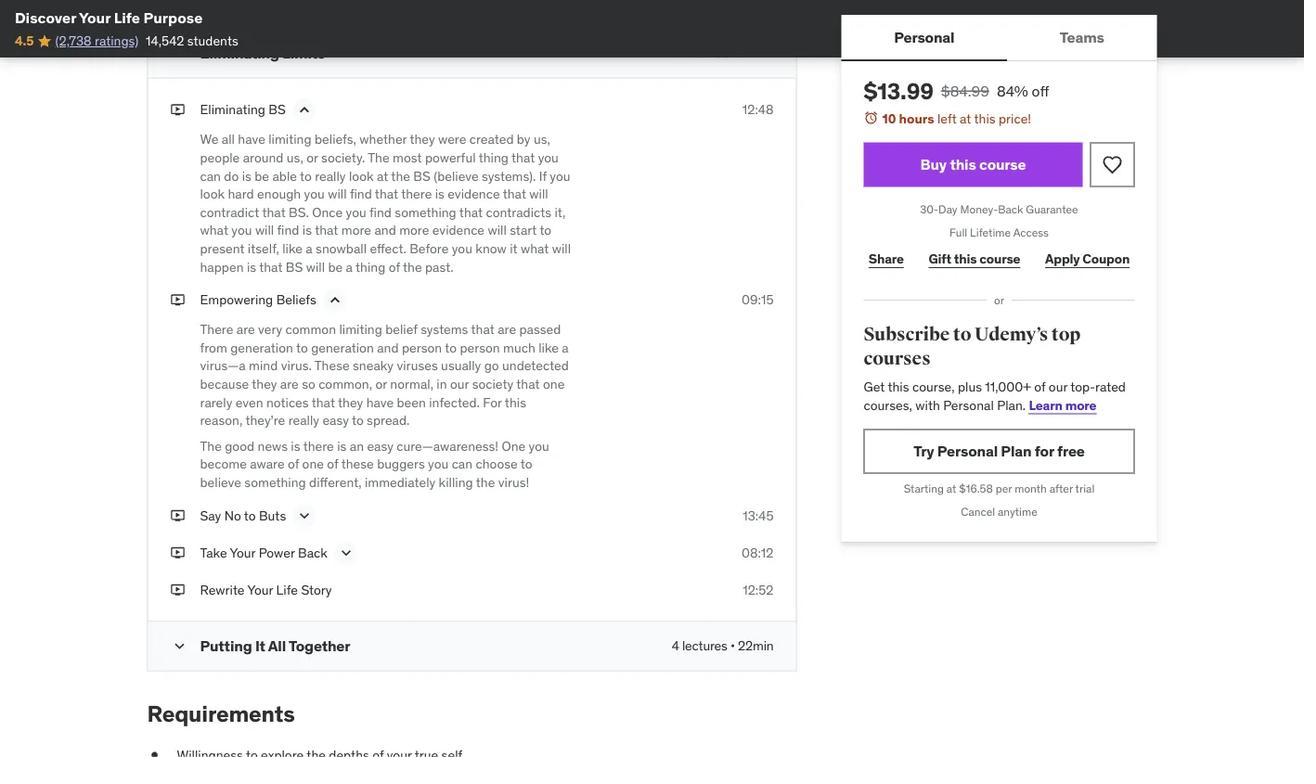 Task type: describe. For each thing, give the bounding box(es) containing it.
empowering beliefs
[[200, 292, 317, 308]]

10 hours left at this price!
[[883, 110, 1032, 127]]

plus
[[958, 379, 983, 395]]

plan
[[1002, 442, 1032, 461]]

per
[[996, 482, 1013, 496]]

you left know
[[452, 240, 473, 257]]

2 person from the left
[[460, 339, 500, 356]]

1 vertical spatial look
[[200, 186, 225, 202]]

aware
[[250, 456, 285, 473]]

together
[[289, 637, 351, 656]]

this for gift
[[955, 251, 977, 267]]

your for discover
[[79, 8, 111, 27]]

empowering
[[200, 292, 273, 308]]

we
[[200, 131, 219, 148]]

2 generation from the left
[[311, 339, 374, 356]]

all
[[222, 131, 235, 148]]

0 horizontal spatial thing
[[356, 258, 386, 275]]

they're
[[246, 412, 285, 429]]

$13.99 $84.99 84% off
[[864, 77, 1050, 105]]

1 horizontal spatial more
[[399, 222, 429, 239]]

0 horizontal spatial easy
[[323, 412, 349, 429]]

apply coupon
[[1046, 251, 1130, 267]]

discover
[[15, 8, 76, 27]]

eliminating for eliminating limits
[[200, 43, 279, 62]]

is down bs.
[[303, 222, 312, 239]]

2 vertical spatial personal
[[938, 442, 998, 461]]

starting
[[904, 482, 944, 496]]

enough
[[257, 186, 301, 202]]

try
[[914, 442, 935, 461]]

2 vertical spatial bs
[[286, 258, 303, 275]]

08:12
[[742, 544, 774, 561]]

that down itself,
[[259, 258, 283, 275]]

will up the once
[[328, 186, 347, 202]]

• for putting it all together
[[731, 638, 735, 655]]

lectures for eliminating limits
[[683, 45, 728, 61]]

that down by
[[512, 149, 535, 166]]

our inside the "there are very common limiting belief systems that are passed from generation to generation and person to person much like a virus—a mind virus. these sneaky viruses usually go undetected because they are so common, or normal, in our society that one rarely even notices that they have been infected. for this reason, they're really easy to spread. the good news is there is an easy cure—awareness! one you become aware of one of these buggers you can choose to believe something different, immediately killing the virus!"
[[450, 376, 469, 393]]

limiting inside we all have limiting beliefs, whether they were created by us, people around us, or society. the most powerful thing that you can do is be able to really look at the bs (believe systems). if you look hard enough you will find that there is evidence that will contradict that bs. once you find something that contradicts it, what you will find is that more and more evidence will start to present itself, like a snowball effect. before you know it what will happen is that bs will be a thing of the past.
[[269, 131, 312, 148]]

even
[[236, 394, 263, 411]]

around
[[243, 149, 284, 166]]

small image
[[170, 44, 189, 63]]

1 horizontal spatial look
[[349, 168, 374, 184]]

that down the most
[[375, 186, 399, 202]]

hard
[[228, 186, 254, 202]]

to right start
[[540, 222, 552, 239]]

rewrite your life story
[[200, 582, 332, 598]]

• for eliminating limits
[[731, 45, 736, 61]]

0 horizontal spatial more
[[342, 222, 372, 239]]

created
[[470, 131, 514, 148]]

purpose
[[144, 8, 203, 27]]

ratings)
[[95, 32, 138, 49]]

0 horizontal spatial be
[[255, 168, 269, 184]]

apply
[[1046, 251, 1081, 267]]

that down enough
[[262, 204, 286, 221]]

that up contradicts
[[503, 186, 527, 202]]

personal inside button
[[895, 27, 955, 46]]

buy this course
[[921, 155, 1027, 174]]

is down itself,
[[247, 258, 256, 275]]

reason,
[[200, 412, 243, 429]]

that down (believe
[[460, 204, 483, 221]]

1 vertical spatial one
[[302, 456, 324, 473]]

spread.
[[367, 412, 410, 429]]

hide lecture description image
[[295, 101, 314, 119]]

at inside we all have limiting beliefs, whether they were created by us, people around us, or society. the most powerful thing that you can do is be able to really look at the bs (believe systems). if you look hard enough you will find that there is evidence that will contradict that bs. once you find something that contradicts it, what you will find is that more and more evidence will start to present itself, like a snowball effect. before you know it what will happen is that bs will be a thing of the past.
[[377, 168, 388, 184]]

of right aware
[[288, 456, 299, 473]]

something inside the "there are very common limiting belief systems that are passed from generation to generation and person to person much like a virus—a mind virus. these sneaky viruses usually go undetected because they are so common, or normal, in our society that one rarely even notices that they have been infected. for this reason, they're really easy to spread. the good news is there is an easy cure—awareness! one you become aware of one of these buggers you can choose to believe something different, immediately killing the virus!"
[[245, 474, 306, 491]]

this for buy
[[950, 155, 977, 174]]

personal button
[[842, 15, 1008, 59]]

itself,
[[248, 240, 279, 257]]

small image
[[170, 637, 189, 656]]

personal inside get this course, plus 11,000+ of our top-rated courses, with personal plan.
[[944, 397, 994, 414]]

believe
[[200, 474, 241, 491]]

go
[[485, 358, 499, 374]]

guarantee
[[1027, 203, 1079, 217]]

effect.
[[370, 240, 407, 257]]

that down the once
[[315, 222, 338, 239]]

10
[[883, 110, 897, 127]]

0 vertical spatial the
[[391, 168, 410, 184]]

past.
[[425, 258, 454, 275]]

before
[[410, 240, 449, 257]]

that up "go"
[[471, 321, 495, 338]]

lectures for putting it all together
[[683, 638, 728, 655]]

the inside the "there are very common limiting belief systems that are passed from generation to generation and person to person much like a virus—a mind virus. these sneaky viruses usually go undetected because they are so common, or normal, in our society that one rarely even notices that they have been infected. for this reason, they're really easy to spread. the good news is there is an easy cure—awareness! one you become aware of one of these buggers you can choose to believe something different, immediately killing the virus!"
[[200, 438, 222, 455]]

4.5
[[15, 32, 34, 49]]

back for power
[[298, 544, 328, 561]]

you down cure—awareness!
[[428, 456, 449, 473]]

to up an
[[352, 412, 364, 429]]

eliminating limits
[[200, 43, 325, 62]]

will up itself,
[[255, 222, 274, 239]]

choose
[[476, 456, 518, 473]]

limits
[[283, 43, 325, 62]]

xsmall image for 12:52
[[170, 581, 185, 599]]

to up virus!
[[521, 456, 533, 473]]

share
[[869, 251, 904, 267]]

gift this course link
[[924, 241, 1026, 278]]

to down "systems"
[[445, 339, 457, 356]]

courses
[[864, 347, 931, 370]]

get
[[864, 379, 885, 395]]

buy
[[921, 155, 947, 174]]

you up the once
[[304, 186, 325, 202]]

in
[[437, 376, 447, 393]]

contradicts
[[486, 204, 552, 221]]

really inside we all have limiting beliefs, whether they were created by us, people around us, or society. the most powerful thing that you can do is be able to really look at the bs (believe systems). if you look hard enough you will find that there is evidence that will contradict that bs. once you find something that contradicts it, what you will find is that more and more evidence will start to present itself, like a snowball effect. before you know it what will happen is that bs will be a thing of the past.
[[315, 168, 346, 184]]

to right the no
[[244, 507, 256, 524]]

is right do
[[242, 168, 252, 184]]

different,
[[309, 474, 362, 491]]

$16.58
[[960, 482, 994, 496]]

for
[[1035, 442, 1055, 461]]

is down (believe
[[435, 186, 445, 202]]

at inside starting at $16.58 per month after trial cancel anytime
[[947, 482, 957, 496]]

0 horizontal spatial they
[[252, 376, 277, 393]]

2 horizontal spatial are
[[498, 321, 516, 338]]

it,
[[555, 204, 566, 221]]

1 vertical spatial the
[[403, 258, 422, 275]]

of up different,
[[327, 456, 339, 473]]

there inside the "there are very common limiting belief systems that are passed from generation to generation and person to person much like a virus—a mind virus. these sneaky viruses usually go undetected because they are so common, or normal, in our society that one rarely even notices that they have been infected. for this reason, they're really easy to spread. the good news is there is an easy cure—awareness! one you become aware of one of these buggers you can choose to believe something different, immediately killing the virus!"
[[303, 438, 334, 455]]

eliminating bs
[[200, 101, 286, 118]]

1 person from the left
[[402, 339, 442, 356]]

0 vertical spatial find
[[350, 186, 372, 202]]

been
[[397, 394, 426, 411]]

try personal plan for free link
[[864, 430, 1135, 474]]

your for take
[[230, 544, 256, 561]]

starting at $16.58 per month after trial cancel anytime
[[904, 482, 1095, 519]]

will down 'snowball'
[[306, 258, 325, 275]]

back for money-
[[999, 203, 1024, 217]]

your for rewrite
[[247, 582, 273, 598]]

price!
[[999, 110, 1032, 127]]

show lecture description image for back
[[337, 544, 356, 563]]

1 horizontal spatial us,
[[534, 131, 551, 148]]

57min
[[739, 45, 774, 61]]

1 horizontal spatial are
[[280, 376, 299, 393]]

tab list containing personal
[[842, 15, 1158, 61]]

this left price!
[[975, 110, 996, 127]]

top
[[1052, 324, 1081, 346]]

or inside we all have limiting beliefs, whether they were created by us, people around us, or society. the most powerful thing that you can do is be able to really look at the bs (believe systems). if you look hard enough you will find that there is evidence that will contradict that bs. once you find something that contradicts it, what you will find is that more and more evidence will start to present itself, like a snowball effect. before you know it what will happen is that bs will be a thing of the past.
[[307, 149, 318, 166]]

become
[[200, 456, 247, 473]]

1 vertical spatial evidence
[[433, 222, 485, 239]]

1 horizontal spatial easy
[[367, 438, 394, 455]]

our inside get this course, plus 11,000+ of our top-rated courses, with personal plan.
[[1049, 379, 1068, 395]]

full
[[950, 226, 968, 240]]

there
[[200, 321, 233, 338]]

money-
[[961, 203, 999, 217]]

xsmall image left say
[[170, 507, 185, 525]]

viruses
[[397, 358, 438, 374]]

or inside the "there are very common limiting belief systems that are passed from generation to generation and person to person much like a virus—a mind virus. these sneaky viruses usually go undetected because they are so common, or normal, in our society that one rarely even notices that they have been infected. for this reason, they're really easy to spread. the good news is there is an easy cure—awareness! one you become aware of one of these buggers you can choose to believe something different, immediately killing the virus!"
[[376, 376, 387, 393]]

1 vertical spatial what
[[521, 240, 549, 257]]

can inside we all have limiting beliefs, whether they were created by us, people around us, or society. the most powerful thing that you can do is be able to really look at the bs (believe systems). if you look hard enough you will find that there is evidence that will contradict that bs. once you find something that contradicts it, what you will find is that more and more evidence will start to present itself, like a snowball effect. before you know it what will happen is that bs will be a thing of the past.
[[200, 168, 221, 184]]

teams button
[[1008, 15, 1158, 59]]

good
[[225, 438, 255, 455]]

1 vertical spatial a
[[346, 258, 353, 275]]

that down undetected
[[517, 376, 540, 393]]

2 horizontal spatial more
[[1066, 397, 1097, 414]]

belief
[[386, 321, 418, 338]]

2 vertical spatial find
[[277, 222, 299, 239]]

story
[[301, 582, 332, 598]]

once
[[312, 204, 343, 221]]

notices
[[266, 394, 309, 411]]

able
[[272, 168, 297, 184]]

one
[[502, 438, 526, 455]]

2 vertical spatial they
[[338, 394, 363, 411]]

gift
[[929, 251, 952, 267]]

like inside we all have limiting beliefs, whether they were created by us, people around us, or society. the most powerful thing that you can do is be able to really look at the bs (believe systems). if you look hard enough you will find that there is evidence that will contradict that bs. once you find something that contradicts it, what you will find is that more and more evidence will start to present itself, like a snowball effect. before you know it what will happen is that bs will be a thing of the past.
[[283, 240, 303, 257]]

were
[[438, 131, 467, 148]]

alarm image
[[864, 111, 879, 125]]



Task type: vqa. For each thing, say whether or not it's contained in the screenshot.
"Gift"
yes



Task type: locate. For each thing, give the bounding box(es) containing it.
0 horizontal spatial or
[[307, 149, 318, 166]]

5 lectures • 57min
[[673, 45, 774, 61]]

this inside get this course, plus 11,000+ of our top-rated courses, with personal plan.
[[888, 379, 910, 395]]

1 vertical spatial lectures
[[683, 638, 728, 655]]

0 vertical spatial life
[[114, 8, 140, 27]]

1 horizontal spatial generation
[[311, 339, 374, 356]]

this for get
[[888, 379, 910, 395]]

0 vertical spatial •
[[731, 45, 736, 61]]

easy right an
[[367, 438, 394, 455]]

0 horizontal spatial are
[[237, 321, 255, 338]]

0 vertical spatial thing
[[479, 149, 509, 166]]

a up undetected
[[562, 339, 569, 356]]

you right if
[[550, 168, 571, 184]]

0 horizontal spatial back
[[298, 544, 328, 561]]

0 vertical spatial course
[[980, 155, 1027, 174]]

of inside we all have limiting beliefs, whether they were created by us, people around us, or society. the most powerful thing that you can do is be able to really look at the bs (believe systems). if you look hard enough you will find that there is evidence that will contradict that bs. once you find something that contradicts it, what you will find is that more and more evidence will start to present itself, like a snowball effect. before you know it what will happen is that bs will be a thing of the past.
[[389, 258, 400, 275]]

(2,738 ratings)
[[55, 32, 138, 49]]

more up 'snowball'
[[342, 222, 372, 239]]

0 horizontal spatial us,
[[287, 149, 304, 166]]

what right it
[[521, 240, 549, 257]]

1 horizontal spatial like
[[539, 339, 559, 356]]

back inside 30-day money-back guarantee full lifetime access
[[999, 203, 1024, 217]]

these
[[341, 456, 374, 473]]

bs left hide lecture description image
[[269, 101, 286, 118]]

0 horizontal spatial a
[[306, 240, 313, 257]]

course for buy this course
[[980, 155, 1027, 174]]

0 horizontal spatial what
[[200, 222, 228, 239]]

eliminating up all in the left of the page
[[200, 101, 266, 118]]

normal,
[[390, 376, 434, 393]]

top-
[[1071, 379, 1096, 395]]

will down if
[[530, 186, 549, 202]]

show lecture description image right the buts
[[296, 507, 314, 525]]

from
[[200, 339, 227, 356]]

coupon
[[1083, 251, 1130, 267]]

course
[[980, 155, 1027, 174], [980, 251, 1021, 267]]

xsmall image
[[170, 101, 185, 119]]

1 vertical spatial bs
[[414, 168, 431, 184]]

0 vertical spatial there
[[401, 186, 432, 202]]

course down price!
[[980, 155, 1027, 174]]

this inside the "there are very common limiting belief systems that are passed from generation to generation and person to person much like a virus—a mind virus. these sneaky viruses usually go undetected because they are so common, or normal, in our society that one rarely even notices that they have been infected. for this reason, they're really easy to spread. the good news is there is an easy cure—awareness! one you become aware of one of these buggers you can choose to believe something different, immediately killing the virus!"
[[505, 394, 527, 411]]

1 vertical spatial and
[[377, 339, 399, 356]]

snowball
[[316, 240, 367, 257]]

$84.99
[[942, 81, 990, 100]]

2 vertical spatial or
[[376, 376, 387, 393]]

subscribe
[[864, 324, 950, 346]]

they inside we all have limiting beliefs, whether they were created by us, people around us, or society. the most powerful thing that you can do is be able to really look at the bs (believe systems). if you look hard enough you will find that there is evidence that will contradict that bs. once you find something that contradicts it, what you will find is that more and more evidence will start to present itself, like a snowball effect. before you know it what will happen is that bs will be a thing of the past.
[[410, 131, 435, 148]]

of inside get this course, plus 11,000+ of our top-rated courses, with personal plan.
[[1035, 379, 1046, 395]]

bs
[[269, 101, 286, 118], [414, 168, 431, 184], [286, 258, 303, 275]]

0 horizontal spatial show lecture description image
[[296, 507, 314, 525]]

thing
[[479, 149, 509, 166], [356, 258, 386, 275]]

no
[[224, 507, 241, 524]]

1 vertical spatial at
[[377, 168, 388, 184]]

most
[[393, 149, 422, 166]]

can inside the "there are very common limiting belief systems that are passed from generation to generation and person to person much like a virus—a mind virus. these sneaky viruses usually go undetected because they are so common, or normal, in our society that one rarely even notices that they have been infected. for this reason, they're really easy to spread. the good news is there is an easy cure—awareness! one you become aware of one of these buggers you can choose to believe something different, immediately killing the virus!"
[[452, 456, 473, 473]]

evidence down (believe
[[448, 186, 500, 202]]

0 vertical spatial or
[[307, 149, 318, 166]]

0 vertical spatial can
[[200, 168, 221, 184]]

life up ratings)
[[114, 8, 140, 27]]

us, up able
[[287, 149, 304, 166]]

0 vertical spatial like
[[283, 240, 303, 257]]

your up (2,738 ratings)
[[79, 8, 111, 27]]

there left an
[[303, 438, 334, 455]]

to
[[300, 168, 312, 184], [540, 222, 552, 239], [954, 324, 972, 346], [296, 339, 308, 356], [445, 339, 457, 356], [352, 412, 364, 429], [521, 456, 533, 473], [244, 507, 256, 524]]

the inside we all have limiting beliefs, whether they were created by us, people around us, or society. the most powerful thing that you can do is be able to really look at the bs (believe systems). if you look hard enough you will find that there is evidence that will contradict that bs. once you find something that contradicts it, what you will find is that more and more evidence will start to present itself, like a snowball effect. before you know it what will happen is that bs will be a thing of the past.
[[368, 149, 390, 166]]

what up present
[[200, 222, 228, 239]]

0 horizontal spatial at
[[377, 168, 388, 184]]

1 horizontal spatial at
[[947, 482, 957, 496]]

are left very
[[237, 321, 255, 338]]

0 horizontal spatial person
[[402, 339, 442, 356]]

is left an
[[337, 438, 347, 455]]

1 vertical spatial us,
[[287, 149, 304, 166]]

requirements
[[147, 701, 295, 728]]

really down society.
[[315, 168, 346, 184]]

1 horizontal spatial they
[[338, 394, 363, 411]]

generation up these
[[311, 339, 374, 356]]

09:15
[[742, 292, 774, 308]]

1 horizontal spatial the
[[368, 149, 390, 166]]

0 vertical spatial back
[[999, 203, 1024, 217]]

one
[[543, 376, 565, 393], [302, 456, 324, 473]]

11,000+
[[986, 379, 1032, 395]]

you
[[538, 149, 559, 166], [550, 168, 571, 184], [304, 186, 325, 202], [346, 204, 367, 221], [232, 222, 252, 239], [452, 240, 473, 257], [529, 438, 550, 455], [428, 456, 449, 473]]

0 horizontal spatial limiting
[[269, 131, 312, 148]]

courses,
[[864, 397, 913, 414]]

putting it all together
[[200, 637, 351, 656]]

what
[[200, 222, 228, 239], [521, 240, 549, 257]]

life for purpose
[[114, 8, 140, 27]]

eliminating up eliminating bs on the top left of page
[[200, 43, 279, 62]]

this inside button
[[950, 155, 977, 174]]

say no to buts
[[200, 507, 286, 524]]

course inside button
[[980, 155, 1027, 174]]

0 vertical spatial the
[[368, 149, 390, 166]]

and inside the "there are very common limiting belief systems that are passed from generation to generation and person to person much like a virus—a mind virus. these sneaky viruses usually go undetected because they are so common, or normal, in our society that one rarely even notices that they have been infected. for this reason, they're really easy to spread. the good news is there is an easy cure—awareness! one you become aware of one of these buggers you can choose to believe something different, immediately killing the virus!"
[[377, 339, 399, 356]]

at down whether
[[377, 168, 388, 184]]

really down notices
[[289, 412, 319, 429]]

that down so
[[312, 394, 335, 411]]

1 horizontal spatial what
[[521, 240, 549, 257]]

your
[[79, 8, 111, 27], [230, 544, 256, 561], [247, 582, 273, 598]]

xsmall image for 08:12
[[170, 544, 185, 562]]

1 vertical spatial your
[[230, 544, 256, 561]]

show lecture description image for buts
[[296, 507, 314, 525]]

off
[[1032, 81, 1050, 100]]

you right "one"
[[529, 438, 550, 455]]

this up courses,
[[888, 379, 910, 395]]

2 horizontal spatial at
[[960, 110, 972, 127]]

have inside the "there are very common limiting belief systems that are passed from generation to generation and person to person much like a virus—a mind virus. these sneaky viruses usually go undetected because they are so common, or normal, in our society that one rarely even notices that they have been infected. for this reason, they're really easy to spread. the good news is there is an easy cure—awareness! one you become aware of one of these buggers you can choose to believe something different, immediately killing the virus!"
[[367, 394, 394, 411]]

one down undetected
[[543, 376, 565, 393]]

have up spread.
[[367, 394, 394, 411]]

• left the 22min
[[731, 638, 735, 655]]

1 vertical spatial life
[[276, 582, 298, 598]]

2 vertical spatial your
[[247, 582, 273, 598]]

1 vertical spatial back
[[298, 544, 328, 561]]

a left 'snowball'
[[306, 240, 313, 257]]

0 horizontal spatial there
[[303, 438, 334, 455]]

tab list
[[842, 15, 1158, 61]]

be down around
[[255, 168, 269, 184]]

0 horizontal spatial one
[[302, 456, 324, 473]]

limiting
[[269, 131, 312, 148], [339, 321, 382, 338]]

course,
[[913, 379, 955, 395]]

bs up beliefs
[[286, 258, 303, 275]]

usually
[[441, 358, 481, 374]]

are up much
[[498, 321, 516, 338]]

bs down the most
[[414, 168, 431, 184]]

1 horizontal spatial our
[[1049, 379, 1068, 395]]

1 vertical spatial they
[[252, 376, 277, 393]]

take
[[200, 544, 227, 561]]

to up virus.
[[296, 339, 308, 356]]

students
[[187, 32, 238, 49]]

evidence up before
[[433, 222, 485, 239]]

0 horizontal spatial life
[[114, 8, 140, 27]]

or down sneaky
[[376, 376, 387, 393]]

there inside we all have limiting beliefs, whether they were created by us, people around us, or society. the most powerful thing that you can do is be able to really look at the bs (believe systems). if you look hard enough you will find that there is evidence that will contradict that bs. once you find something that contradicts it, what you will find is that more and more evidence will start to present itself, like a snowball effect. before you know it what will happen is that bs will be a thing of the past.
[[401, 186, 432, 202]]

back right power
[[298, 544, 328, 561]]

trial
[[1076, 482, 1095, 496]]

buy this course button
[[864, 143, 1083, 187]]

1 vertical spatial course
[[980, 251, 1021, 267]]

show lecture description image
[[296, 507, 314, 525], [337, 544, 356, 563]]

infected.
[[429, 394, 480, 411]]

like down passed
[[539, 339, 559, 356]]

present
[[200, 240, 245, 257]]

hours
[[900, 110, 935, 127]]

1 horizontal spatial a
[[346, 258, 353, 275]]

0 vertical spatial have
[[238, 131, 265, 148]]

2 horizontal spatial they
[[410, 131, 435, 148]]

the down whether
[[368, 149, 390, 166]]

evidence
[[448, 186, 500, 202], [433, 222, 485, 239]]

0 vertical spatial a
[[306, 240, 313, 257]]

1 horizontal spatial or
[[376, 376, 387, 393]]

1 horizontal spatial thing
[[479, 149, 509, 166]]

powerful
[[425, 149, 476, 166]]

will up know
[[488, 222, 507, 239]]

get this course, plus 11,000+ of our top-rated courses, with personal plan.
[[864, 379, 1127, 414]]

2 vertical spatial at
[[947, 482, 957, 496]]

passed
[[520, 321, 561, 338]]

these
[[315, 358, 350, 374]]

a down 'snowball'
[[346, 258, 353, 275]]

very
[[258, 321, 282, 338]]

0 horizontal spatial can
[[200, 168, 221, 184]]

84%
[[997, 81, 1029, 100]]

0 vertical spatial what
[[200, 222, 228, 239]]

1 vertical spatial the
[[200, 438, 222, 455]]

bs.
[[289, 204, 309, 221]]

we all have limiting beliefs, whether they were created by us, people around us, or society. the most powerful thing that you can do is be able to really look at the bs (believe systems). if you look hard enough you will find that there is evidence that will contradict that bs. once you find something that contradicts it, what you will find is that more and more evidence will start to present itself, like a snowball effect. before you know it what will happen is that bs will be a thing of the past.
[[200, 131, 571, 275]]

life left story
[[276, 582, 298, 598]]

your down take your power back
[[247, 582, 273, 598]]

something down aware
[[245, 474, 306, 491]]

learn more link
[[1030, 397, 1097, 414]]

lectures
[[683, 45, 728, 61], [683, 638, 728, 655]]

xsmall image
[[170, 291, 185, 309], [170, 507, 185, 525], [170, 544, 185, 562], [170, 581, 185, 599], [147, 747, 162, 758]]

• left 57min
[[731, 45, 736, 61]]

lectures right 4
[[683, 638, 728, 655]]

1 vertical spatial show lecture description image
[[337, 544, 356, 563]]

2 eliminating from the top
[[200, 101, 266, 118]]

will
[[328, 186, 347, 202], [530, 186, 549, 202], [255, 222, 274, 239], [488, 222, 507, 239], [552, 240, 571, 257], [306, 258, 325, 275]]

at
[[960, 110, 972, 127], [377, 168, 388, 184], [947, 482, 957, 496]]

thing down effect.
[[356, 258, 386, 275]]

of up learn
[[1035, 379, 1046, 395]]

life for story
[[276, 582, 298, 598]]

be down 'snowball'
[[328, 258, 343, 275]]

0 vertical spatial limiting
[[269, 131, 312, 148]]

1 vertical spatial eliminating
[[200, 101, 266, 118]]

of
[[389, 258, 400, 275], [1035, 379, 1046, 395], [288, 456, 299, 473], [327, 456, 339, 473]]

learn
[[1030, 397, 1063, 414]]

0 vertical spatial personal
[[895, 27, 955, 46]]

12:48
[[743, 101, 774, 118]]

limiting up sneaky
[[339, 321, 382, 338]]

1 horizontal spatial show lecture description image
[[337, 544, 356, 563]]

person up the viruses
[[402, 339, 442, 356]]

to inside subscribe to udemy's top courses
[[954, 324, 972, 346]]

4 lectures • 22min
[[672, 638, 774, 655]]

the down choose
[[476, 474, 495, 491]]

1 vertical spatial like
[[539, 339, 559, 356]]

undetected
[[502, 358, 569, 374]]

1 vertical spatial or
[[995, 293, 1005, 308]]

wishlist image
[[1102, 154, 1124, 176]]

0 vertical spatial look
[[349, 168, 374, 184]]

1 vertical spatial find
[[370, 204, 392, 221]]

and inside we all have limiting beliefs, whether they were created by us, people around us, or society. the most powerful thing that you can do is be able to really look at the bs (believe systems). if you look hard enough you will find that there is evidence that will contradict that bs. once you find something that contradicts it, what you will find is that more and more evidence will start to present itself, like a snowball effect. before you know it what will happen is that bs will be a thing of the past.
[[375, 222, 396, 239]]

2 horizontal spatial a
[[562, 339, 569, 356]]

all
[[268, 637, 286, 656]]

xsmall image left rewrite on the left of page
[[170, 581, 185, 599]]

0 vertical spatial evidence
[[448, 186, 500, 202]]

more down top-
[[1066, 397, 1097, 414]]

more up before
[[399, 222, 429, 239]]

will down it,
[[552, 240, 571, 257]]

1 horizontal spatial have
[[367, 394, 394, 411]]

1 vertical spatial personal
[[944, 397, 994, 414]]

sneaky
[[353, 358, 394, 374]]

1 vertical spatial be
[[328, 258, 343, 275]]

a
[[306, 240, 313, 257], [346, 258, 353, 275], [562, 339, 569, 356]]

they down mind
[[252, 376, 277, 393]]

try personal plan for free
[[914, 442, 1086, 461]]

0 vertical spatial really
[[315, 168, 346, 184]]

1 horizontal spatial back
[[999, 203, 1024, 217]]

you down contradict
[[232, 222, 252, 239]]

personal
[[895, 27, 955, 46], [944, 397, 994, 414], [938, 442, 998, 461]]

person
[[402, 339, 442, 356], [460, 339, 500, 356]]

it
[[510, 240, 518, 257]]

really inside the "there are very common limiting belief systems that are passed from generation to generation and person to person much like a virus—a mind virus. these sneaky viruses usually go undetected because they are so common, or normal, in our society that one rarely even notices that they have been infected. for this reason, they're really easy to spread. the good news is there is an easy cure—awareness! one you become aware of one of these buggers you can choose to believe something different, immediately killing the virus!"
[[289, 412, 319, 429]]

0 horizontal spatial something
[[245, 474, 306, 491]]

xsmall image down requirements
[[147, 747, 162, 758]]

or up udemy's
[[995, 293, 1005, 308]]

of down effect.
[[389, 258, 400, 275]]

much
[[503, 339, 536, 356]]

0 vertical spatial one
[[543, 376, 565, 393]]

0 vertical spatial show lecture description image
[[296, 507, 314, 525]]

1 vertical spatial have
[[367, 394, 394, 411]]

people
[[200, 149, 240, 166]]

putting
[[200, 637, 252, 656]]

are up notices
[[280, 376, 299, 393]]

eliminating for eliminating bs
[[200, 101, 266, 118]]

like inside the "there are very common limiting belief systems that are passed from generation to generation and person to person much like a virus—a mind virus. these sneaky viruses usually go undetected because they are so common, or normal, in our society that one rarely even notices that they have been infected. for this reason, they're really easy to spread. the good news is there is an easy cure—awareness! one you become aware of one of these buggers you can choose to believe something different, immediately killing the virus!"
[[539, 339, 559, 356]]

or down beliefs,
[[307, 149, 318, 166]]

you right the once
[[346, 204, 367, 221]]

common
[[286, 321, 336, 338]]

something inside we all have limiting beliefs, whether they were created by us, people around us, or society. the most powerful thing that you can do is be able to really look at the bs (believe systems). if you look hard enough you will find that there is evidence that will contradict that bs. once you find something that contradicts it, what you will find is that more and more evidence will start to present itself, like a snowball effect. before you know it what will happen is that bs will be a thing of the past.
[[395, 204, 457, 221]]

left
[[938, 110, 957, 127]]

this right the for
[[505, 394, 527, 411]]

1 vertical spatial thing
[[356, 258, 386, 275]]

personal up $16.58
[[938, 442, 998, 461]]

is right news on the bottom of the page
[[291, 438, 301, 455]]

you up if
[[538, 149, 559, 166]]

lectures right 5
[[683, 45, 728, 61]]

0 vertical spatial be
[[255, 168, 269, 184]]

1 eliminating from the top
[[200, 43, 279, 62]]

0 vertical spatial something
[[395, 204, 457, 221]]

free
[[1058, 442, 1086, 461]]

2 vertical spatial the
[[476, 474, 495, 491]]

mind
[[249, 358, 278, 374]]

2 horizontal spatial or
[[995, 293, 1005, 308]]

gift this course
[[929, 251, 1021, 267]]

limiting inside the "there are very common limiting belief systems that are passed from generation to generation and person to person much like a virus—a mind virus. these sneaky viruses usually go undetected because they are so common, or normal, in our society that one rarely even notices that they have been infected. for this reason, they're really easy to spread. the good news is there is an easy cure—awareness! one you become aware of one of these buggers you can choose to believe something different, immediately killing the virus!"
[[339, 321, 382, 338]]

society
[[472, 376, 514, 393]]

easy down the common,
[[323, 412, 349, 429]]

0 vertical spatial bs
[[269, 101, 286, 118]]

find down society.
[[350, 186, 372, 202]]

our up learn more link
[[1049, 379, 1068, 395]]

0 vertical spatial us,
[[534, 131, 551, 148]]

the
[[391, 168, 410, 184], [403, 258, 422, 275], [476, 474, 495, 491]]

take your power back
[[200, 544, 328, 561]]

1 vertical spatial •
[[731, 638, 735, 655]]

can up killing
[[452, 456, 473, 473]]

they down the common,
[[338, 394, 363, 411]]

0 vertical spatial they
[[410, 131, 435, 148]]

hide lecture description image
[[326, 291, 344, 310]]

to right able
[[300, 168, 312, 184]]

teams
[[1061, 27, 1105, 46]]

the inside the "there are very common limiting belief systems that are passed from generation to generation and person to person much like a virus—a mind virus. these sneaky viruses usually go undetected because they are so common, or normal, in our society that one rarely even notices that they have been infected. for this reason, they're really easy to spread. the good news is there is an easy cure—awareness! one you become aware of one of these buggers you can choose to believe something different, immediately killing the virus!"
[[476, 474, 495, 491]]

plan.
[[998, 397, 1026, 414]]

one up different,
[[302, 456, 324, 473]]

have inside we all have limiting beliefs, whether they were created by us, people around us, or society. the most powerful thing that you can do is be able to really look at the bs (believe systems). if you look hard enough you will find that there is evidence that will contradict that bs. once you find something that contradicts it, what you will find is that more and more evidence will start to present itself, like a snowball effect. before you know it what will happen is that bs will be a thing of the past.
[[238, 131, 265, 148]]

xsmall image left take
[[170, 544, 185, 562]]

xsmall image for 09:15
[[170, 291, 185, 309]]

society.
[[321, 149, 365, 166]]

to left udemy's
[[954, 324, 972, 346]]

1 horizontal spatial be
[[328, 258, 343, 275]]

us, right by
[[534, 131, 551, 148]]

course down lifetime
[[980, 251, 1021, 267]]

find
[[350, 186, 372, 202], [370, 204, 392, 221], [277, 222, 299, 239]]

1 vertical spatial there
[[303, 438, 334, 455]]

xsmall image left empowering
[[170, 291, 185, 309]]

can down people
[[200, 168, 221, 184]]

0 horizontal spatial like
[[283, 240, 303, 257]]

5
[[673, 45, 680, 61]]

course for gift this course
[[980, 251, 1021, 267]]

something up before
[[395, 204, 457, 221]]

a inside the "there are very common limiting belief systems that are passed from generation to generation and person to person much like a virus—a mind virus. these sneaky viruses usually go undetected because they are so common, or normal, in our society that one rarely even notices that they have been infected. for this reason, they're really easy to spread. the good news is there is an easy cure—awareness! one you become aware of one of these buggers you can choose to believe something different, immediately killing the virus!"
[[562, 339, 569, 356]]

1 generation from the left
[[231, 339, 293, 356]]



